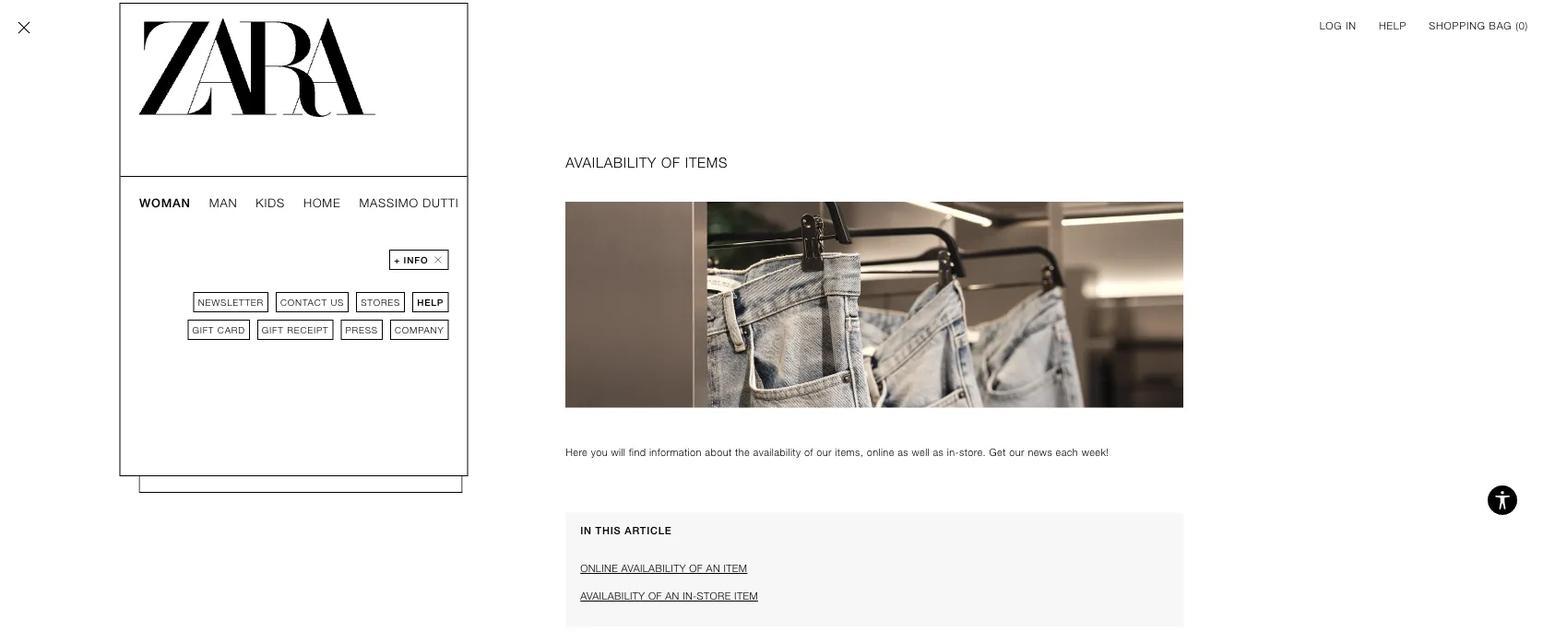 Task type: locate. For each thing, give the bounding box(es) containing it.
1 vertical spatial and
[[243, 290, 264, 301]]

0 vertical spatial availability
[[566, 155, 657, 171]]

and up warranty
[[243, 290, 264, 301]]

company link
[[390, 320, 449, 340]]

1 horizontal spatial an
[[706, 564, 721, 575]]

gift down warranty
[[262, 325, 284, 336]]

pricing
[[169, 334, 210, 345]]

an
[[706, 564, 721, 575], [665, 591, 680, 603]]

home
[[303, 196, 340, 210]]

us
[[331, 297, 344, 308]]

in this article
[[580, 526, 672, 537]]

2 vertical spatial of
[[648, 591, 662, 603]]

gift for gift card
[[192, 325, 214, 336]]

1 vertical spatial an
[[665, 591, 680, 603]]

contact us link
[[276, 292, 349, 313]]

online availability of an item
[[580, 564, 748, 575]]

an left in-
[[665, 591, 680, 603]]

in
[[580, 526, 592, 537]]

and inside composition and care "link"
[[243, 290, 264, 301]]

1 vertical spatial of
[[689, 564, 703, 575]]

2 as from the left
[[933, 447, 944, 459]]

company
[[395, 325, 444, 336]]

1 vertical spatial items
[[169, 185, 212, 202]]

availability of an in-store item link
[[580, 589, 1169, 606]]

as left 'in-'
[[933, 447, 944, 459]]

items,
[[835, 447, 864, 459]]

1 horizontal spatial items
[[685, 155, 728, 171]]

2 our from the left
[[1010, 447, 1025, 459]]

item up the store on the bottom
[[724, 564, 748, 575]]

availability of items
[[566, 155, 728, 171]]

0 vertical spatial and
[[217, 185, 247, 202]]

warranty
[[221, 312, 276, 323]]

1 horizontal spatial as
[[933, 447, 944, 459]]

pricing policy link
[[169, 332, 432, 347]]

gift down our item warranty
[[192, 325, 214, 336]]

+ info
[[394, 255, 428, 266]]

1 horizontal spatial our
[[1010, 447, 1025, 459]]

zara logo united states. image
[[139, 18, 376, 117], [139, 18, 376, 117]]

item right the store on the bottom
[[734, 591, 758, 603]]

gift card link
[[188, 320, 250, 340]]

item up gift card at the left of page
[[194, 312, 217, 323]]

massimo dutti link
[[359, 196, 458, 210]]

0 horizontal spatial our
[[817, 447, 832, 459]]

2 vertical spatial availability
[[580, 591, 645, 603]]

as
[[898, 447, 909, 459], [933, 447, 944, 459]]

our right of
[[817, 447, 832, 459]]

and left kids link
[[217, 185, 247, 202]]

1 horizontal spatial gift
[[262, 325, 284, 336]]

our
[[169, 312, 191, 323]]

items and sizes element
[[139, 154, 463, 423]]

items
[[685, 155, 728, 171], [169, 185, 212, 202]]

0 horizontal spatial an
[[665, 591, 680, 603]]

0 horizontal spatial items
[[169, 185, 212, 202]]

0 status
[[1519, 20, 1526, 31]]

and for items
[[217, 185, 247, 202]]

)
[[1526, 20, 1529, 31]]

0 horizontal spatial as
[[898, 447, 909, 459]]

of for items
[[662, 155, 681, 171]]

of for an
[[648, 591, 662, 603]]

and
[[217, 185, 247, 202], [243, 290, 264, 301]]

2 gift from the left
[[262, 325, 284, 336]]

composition
[[169, 290, 239, 301]]

0 horizontal spatial gift
[[192, 325, 214, 336]]

card
[[218, 325, 245, 336]]

gift for gift receipt
[[262, 325, 284, 336]]

our right get
[[1010, 447, 1025, 459]]

item
[[194, 312, 217, 323], [724, 564, 748, 575], [734, 591, 758, 603]]

bag
[[1490, 20, 1512, 31]]

about
[[705, 447, 732, 459]]

help link
[[1379, 18, 1407, 33]]

1 gift from the left
[[192, 325, 214, 336]]

the
[[735, 447, 750, 459]]

shopping bag ( 0 )
[[1429, 20, 1529, 31]]

our item warranty
[[169, 312, 276, 323]]

in
[[1346, 20, 1357, 31]]

our
[[817, 447, 832, 459], [1010, 447, 1025, 459]]

availability
[[566, 155, 657, 171], [621, 564, 686, 575], [580, 591, 645, 603]]

an up the store on the bottom
[[706, 564, 721, 575]]

of
[[662, 155, 681, 171], [689, 564, 703, 575], [648, 591, 662, 603]]

composition and care
[[169, 290, 294, 301]]

each
[[1056, 447, 1079, 459]]

How can we help you? search field
[[139, 453, 463, 494]]

composition and care link
[[169, 288, 432, 303]]

will
[[611, 447, 626, 459]]

kids
[[255, 196, 285, 210]]

items and sizes
[[169, 185, 292, 202]]

woman
[[139, 196, 190, 210]]

gift
[[192, 325, 214, 336], [262, 325, 284, 336]]

find
[[629, 447, 646, 459]]

as left well
[[898, 447, 909, 459]]

2 vertical spatial item
[[734, 591, 758, 603]]

get
[[989, 447, 1006, 459]]

info
[[404, 255, 428, 266]]

stores
[[361, 297, 401, 308]]

you
[[591, 447, 608, 459]]

here you will find information about the availability of our items, online as well as in-store. get our news each week!
[[566, 447, 1109, 459]]

log in link
[[1320, 18, 1357, 33]]

0 vertical spatial of
[[662, 155, 681, 171]]



Task type: describe. For each thing, give the bounding box(es) containing it.
in-
[[947, 447, 959, 459]]

availability for an
[[580, 591, 645, 603]]

store.
[[959, 447, 986, 459]]

online availability of an item link
[[580, 561, 1169, 578]]

man link
[[209, 196, 237, 210]]

(
[[1516, 20, 1519, 31]]

log
[[1320, 20, 1343, 31]]

sizes
[[252, 185, 292, 202]]

newsletter link
[[193, 292, 268, 313]]

0
[[1519, 20, 1526, 31]]

week!
[[1082, 447, 1109, 459]]

kids link
[[255, 196, 285, 210]]

here
[[566, 447, 588, 459]]

news
[[1028, 447, 1053, 459]]

home link
[[303, 196, 340, 210]]

online
[[580, 564, 618, 575]]

pricing policy
[[169, 334, 250, 345]]

availability for items
[[566, 155, 657, 171]]

massimo dutti
[[359, 196, 458, 210]]

availability
[[753, 447, 801, 459]]

and for composition
[[243, 290, 264, 301]]

gift receipt
[[262, 325, 329, 336]]

newsletter
[[198, 297, 264, 308]]

1 as from the left
[[898, 447, 909, 459]]

log in
[[1320, 20, 1357, 31]]

1 vertical spatial availability
[[621, 564, 686, 575]]

1 vertical spatial item
[[724, 564, 748, 575]]

in-
[[683, 591, 697, 603]]

0 vertical spatial an
[[706, 564, 721, 575]]

+
[[394, 255, 400, 266]]

care
[[267, 290, 294, 301]]

store
[[697, 591, 731, 603]]

help
[[1379, 20, 1407, 31]]

this
[[596, 526, 621, 537]]

receipt
[[287, 325, 329, 336]]

help link
[[413, 292, 449, 313]]

press
[[345, 325, 378, 336]]

shopping
[[1429, 20, 1486, 31]]

contact us
[[280, 297, 344, 308]]

contact
[[280, 297, 327, 308]]

well
[[912, 447, 930, 459]]

in this article element
[[566, 513, 1184, 628]]

our item warranty link
[[169, 310, 432, 325]]

online
[[867, 447, 895, 459]]

information
[[649, 447, 702, 459]]

1 our from the left
[[817, 447, 832, 459]]

0 vertical spatial item
[[194, 312, 217, 323]]

policy
[[214, 334, 250, 345]]

availability of an in-store item
[[580, 591, 758, 603]]

article
[[625, 526, 672, 537]]

gift card
[[192, 325, 245, 336]]

+ info link
[[390, 250, 449, 270]]

press link
[[341, 320, 383, 340]]

dutti
[[422, 196, 458, 210]]

man
[[209, 196, 237, 210]]

massimo
[[359, 196, 418, 210]]

woman link
[[139, 196, 190, 210]]

0 vertical spatial items
[[685, 155, 728, 171]]

stores link
[[356, 292, 405, 313]]

help
[[417, 297, 444, 308]]

of
[[804, 447, 813, 459]]

gift receipt link
[[257, 320, 333, 340]]



Task type: vqa. For each thing, say whether or not it's contained in the screenshot.
No-
no



